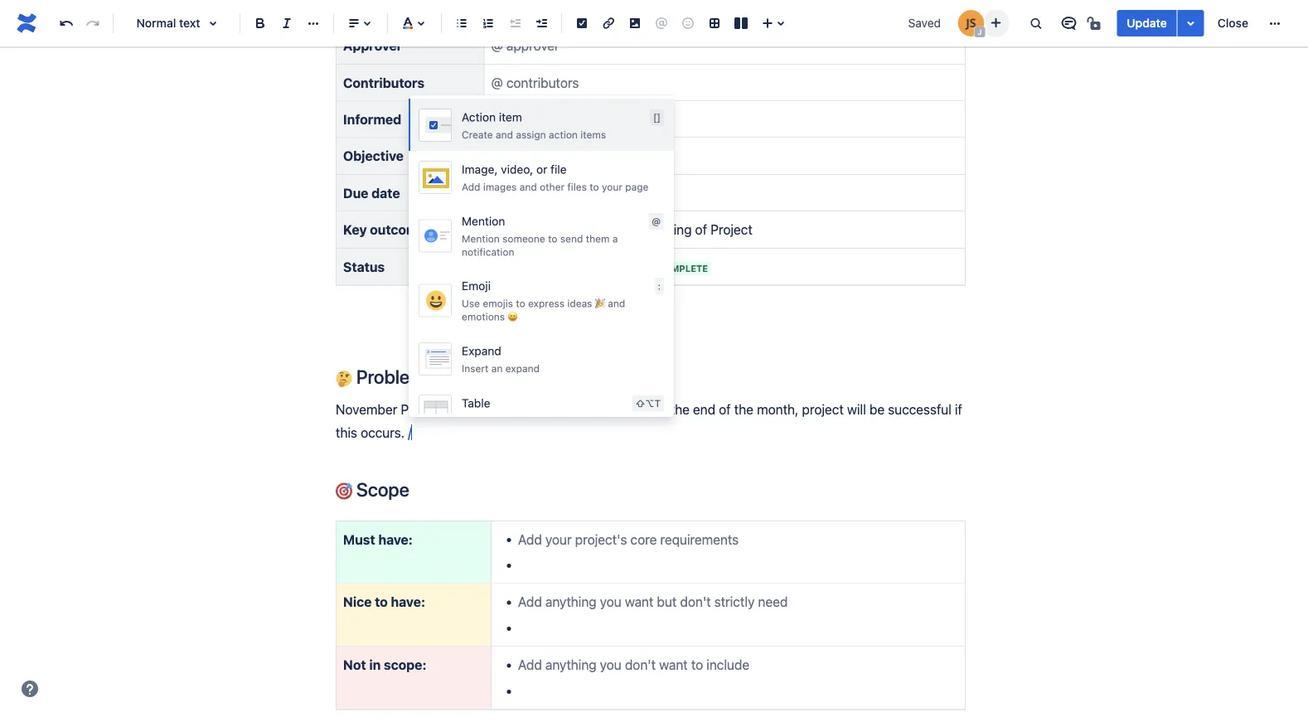 Task type: describe. For each thing, give the bounding box(es) containing it.
no restrictions image
[[1086, 13, 1106, 33]]

bold ⌘b image
[[251, 13, 270, 33]]

problem
[[357, 366, 426, 388]]

comment icon image
[[1060, 13, 1079, 33]]

planning,
[[491, 222, 546, 238]]

if
[[956, 402, 963, 418]]

to inside mention someone to send them a notification
[[548, 233, 558, 245]]

complete
[[491, 148, 549, 164]]

/ search field
[[408, 425, 416, 440]]

create and assign action items
[[462, 129, 606, 141]]

items
[[581, 129, 606, 141]]

or
[[537, 163, 548, 176]]

in
[[369, 657, 381, 673]]

invite to edit image
[[987, 13, 1006, 33]]

1 the from the left
[[671, 402, 690, 418]]

and inside use emojis to express ideas 🎉 and emotions 😄
[[608, 298, 626, 309]]

layouts image
[[732, 13, 752, 33]]

testing
[[649, 222, 692, 238]]

complete november project
[[491, 148, 660, 164]]

this
[[336, 425, 358, 440]]

notification
[[462, 246, 515, 258]]

project
[[803, 402, 844, 418]]

create
[[462, 129, 493, 141]]

ideas
[[568, 298, 593, 309]]

saved
[[909, 16, 942, 30]]

page
[[626, 181, 649, 193]]

close button
[[1208, 10, 1259, 36]]

to inside image, video, or file add images and other files to your page
[[590, 181, 599, 193]]

undo ⌘z image
[[56, 13, 76, 33]]

status
[[343, 259, 385, 275]]

0 vertical spatial have:
[[379, 532, 413, 547]]

:
[[658, 280, 661, 292]]

indent tab image
[[532, 13, 552, 33]]

image, video, or file add images and other files to your page
[[462, 163, 649, 193]]

file
[[551, 163, 567, 176]]

key outcomes
[[343, 222, 433, 238]]

mention for mention
[[462, 214, 505, 228]]

send
[[561, 233, 583, 245]]

your
[[602, 181, 623, 193]]

express
[[528, 298, 565, 309]]

nice to have:
[[343, 594, 426, 610]]

problem statement
[[353, 366, 516, 388]]

november project must be completed and functional by the end of the month, project will be successful if this occurs.
[[336, 402, 966, 440]]

due date
[[343, 185, 400, 201]]

emoji image
[[679, 13, 698, 33]]

an
[[492, 363, 503, 374]]

table
[[462, 397, 491, 410]]

close
[[1218, 16, 1249, 30]]

mention for mention someone to send them a notification
[[462, 233, 500, 245]]

none text field inside / search field
[[412, 428, 416, 438]]

⇧⌥t
[[636, 398, 661, 409]]

month,
[[757, 402, 799, 418]]

image,
[[462, 163, 498, 176]]

successful
[[889, 402, 952, 418]]

john smith image
[[958, 10, 985, 36]]

not
[[343, 657, 366, 673]]

by
[[653, 402, 667, 418]]

not in scope:
[[343, 657, 427, 673]]

approver
[[343, 38, 402, 53]]

2 horizontal spatial project
[[711, 222, 753, 238]]

mention someone to send them a notification
[[462, 233, 618, 258]]

and inside image, video, or file add images and other files to your page
[[520, 181, 537, 193]]

help image
[[20, 679, 40, 699]]

files
[[568, 181, 587, 193]]

normal
[[136, 16, 176, 30]]

images
[[483, 181, 517, 193]]

someone
[[503, 233, 546, 245]]

:dart: image
[[336, 483, 353, 500]]

action
[[549, 129, 578, 141]]

november inside november project must be completed and functional by the end of the month, project will be successful if this occurs.
[[336, 402, 398, 418]]

project inside november project must be completed and functional by the end of the month, project will be successful if this occurs.
[[401, 402, 443, 418]]

to inside editable content region
[[375, 594, 388, 610]]

link image
[[599, 13, 619, 33]]

mention image
[[652, 13, 672, 33]]

add
[[462, 181, 481, 193]]

😄
[[508, 311, 518, 323]]

editable content region
[[309, 0, 993, 723]]

1 horizontal spatial project
[[618, 148, 660, 164]]

item
[[499, 110, 523, 124]]

objective
[[343, 148, 404, 164]]

complete
[[657, 263, 709, 274]]

completed
[[498, 402, 562, 418]]

emoji
[[462, 279, 491, 293]]

end
[[693, 402, 716, 418]]



Task type: locate. For each thing, give the bounding box(es) containing it.
outdent ⇧tab image
[[505, 13, 525, 33]]

informed
[[343, 111, 402, 127]]

normal text
[[136, 16, 200, 30]]

not
[[495, 263, 515, 274]]

emojis
[[483, 298, 513, 309]]

@
[[652, 216, 661, 227]]

nov
[[496, 185, 519, 201]]

statement
[[430, 366, 516, 388]]

be right will
[[870, 402, 885, 418]]

the
[[671, 402, 690, 418], [735, 402, 754, 418]]

find and replace image
[[1026, 13, 1046, 33]]

to
[[590, 181, 599, 193], [548, 233, 558, 245], [516, 298, 526, 309], [375, 594, 388, 610]]

and inside november project must be completed and functional by the end of the month, project will be successful if this occurs.
[[565, 402, 587, 418]]

1 vertical spatial have:
[[391, 594, 426, 610]]

bullet list ⌘⇧8 image
[[452, 13, 472, 33]]

have: right the must
[[379, 532, 413, 547]]

None field
[[412, 425, 416, 440]]

have: right nice
[[391, 594, 426, 610]]

started
[[517, 263, 560, 274]]

confluence image
[[13, 10, 40, 36], [13, 10, 40, 36]]

0 horizontal spatial project
[[401, 402, 443, 418]]

numbered list ⌘⇧7 image
[[479, 13, 499, 33]]

have:
[[379, 532, 413, 547], [391, 594, 426, 610]]

0 horizontal spatial the
[[671, 402, 690, 418]]

of inside november project must be completed and functional by the end of the month, project will be successful if this occurs.
[[719, 402, 731, 418]]

0 vertical spatial november
[[553, 148, 614, 164]]

italic ⌘i image
[[277, 13, 297, 33]]

mention inside mention someone to send them a notification
[[462, 233, 500, 245]]

of right end
[[719, 402, 731, 418]]

2 be from the left
[[870, 402, 885, 418]]

must
[[343, 532, 375, 547]]

30,
[[523, 185, 542, 201]]

to inside use emojis to express ideas 🎉 and emotions 😄
[[516, 298, 526, 309]]

action item
[[462, 110, 523, 124]]

1 horizontal spatial of
[[719, 402, 731, 418]]

:thinking: image
[[336, 371, 353, 387], [336, 371, 353, 387]]

1 horizontal spatial be
[[870, 402, 885, 418]]

and left functional
[[565, 402, 587, 418]]

1 be from the left
[[480, 402, 495, 418]]

:dart: image
[[336, 483, 353, 500]]

to left send
[[548, 233, 558, 245]]

0 vertical spatial of
[[696, 222, 708, 238]]

table image
[[705, 13, 725, 33]]

none field inside editable content region
[[412, 425, 416, 440]]

1 horizontal spatial november
[[553, 148, 614, 164]]

scope:
[[384, 657, 427, 673]]

expand
[[462, 344, 502, 358]]

0 vertical spatial project
[[618, 148, 660, 164]]

and right 🎉
[[608, 298, 626, 309]]

None text field
[[412, 428, 416, 438]]

will
[[848, 402, 867, 418]]

align left image
[[344, 13, 364, 33]]

redo ⌘⇧z image
[[83, 13, 103, 33]]

and down item
[[496, 129, 513, 141]]

expand insert an expand
[[462, 344, 540, 374]]

them
[[586, 233, 610, 245]]

[]
[[654, 112, 661, 123]]

project up / search field
[[401, 402, 443, 418]]

implementation,
[[550, 222, 646, 238]]

a
[[613, 233, 618, 245]]

to right files
[[590, 181, 599, 193]]

action
[[462, 110, 496, 124]]

add image, video, or file image
[[625, 13, 645, 33]]

planning, implementation, testing of project
[[491, 222, 756, 238]]

occurs.
[[361, 425, 405, 440]]

mention
[[462, 214, 505, 228], [462, 233, 500, 245]]

to up 😄
[[516, 298, 526, 309]]

update button
[[1118, 10, 1178, 36]]

1 vertical spatial of
[[719, 402, 731, 418]]

november
[[553, 148, 614, 164], [336, 402, 398, 418]]

nov 30, 2023
[[496, 185, 577, 201]]

video,
[[501, 163, 534, 176]]

update
[[1128, 16, 1168, 30]]

must have:
[[343, 532, 413, 547]]

be right must
[[480, 402, 495, 418]]

outcomes
[[370, 222, 433, 238]]

emotions
[[462, 311, 505, 323]]

project up page
[[618, 148, 660, 164]]

2023
[[545, 185, 577, 201]]

other
[[540, 181, 565, 193]]

key
[[343, 222, 367, 238]]

adjust update settings image
[[1182, 13, 1202, 33]]

november down items
[[553, 148, 614, 164]]

expand
[[506, 363, 540, 374]]

to right nice
[[375, 594, 388, 610]]

and
[[496, 129, 513, 141], [520, 181, 537, 193], [608, 298, 626, 309], [565, 402, 587, 418]]

be
[[480, 402, 495, 418], [870, 402, 885, 418]]

assign
[[516, 129, 546, 141]]

0 horizontal spatial november
[[336, 402, 398, 418]]

of right testing
[[696, 222, 708, 238]]

2 vertical spatial project
[[401, 402, 443, 418]]

🎉
[[595, 298, 605, 309]]

date
[[372, 185, 400, 201]]

action item image
[[572, 13, 592, 33]]

2 the from the left
[[735, 402, 754, 418]]

/
[[408, 425, 412, 440]]

due
[[343, 185, 369, 201]]

1 mention from the top
[[462, 214, 505, 228]]

2 mention from the top
[[462, 233, 500, 245]]

more image
[[1266, 13, 1286, 33]]

normal text button
[[120, 5, 233, 41]]

nice
[[343, 594, 372, 610]]

text
[[179, 16, 200, 30]]

scope
[[353, 478, 409, 500]]

insert
[[462, 363, 489, 374]]

the right by
[[671, 402, 690, 418]]

contributors
[[343, 75, 425, 90]]

0 horizontal spatial of
[[696, 222, 708, 238]]

project
[[618, 148, 660, 164], [711, 222, 753, 238], [401, 402, 443, 418]]

and down video,
[[520, 181, 537, 193]]

functional
[[591, 402, 650, 418]]

1 vertical spatial november
[[336, 402, 398, 418]]

1 vertical spatial mention
[[462, 233, 500, 245]]

use
[[462, 298, 480, 309]]

use emojis to express ideas 🎉 and emotions 😄
[[462, 298, 626, 323]]

must
[[447, 402, 476, 418]]

not started
[[495, 263, 560, 274]]

1 vertical spatial project
[[711, 222, 753, 238]]

1 horizontal spatial the
[[735, 402, 754, 418]]

0 horizontal spatial be
[[480, 402, 495, 418]]

the left month,
[[735, 402, 754, 418]]

0 vertical spatial mention
[[462, 214, 505, 228]]

of
[[696, 222, 708, 238], [719, 402, 731, 418]]

more formatting image
[[304, 13, 324, 33]]

project right testing
[[711, 222, 753, 238]]

november up occurs.
[[336, 402, 398, 418]]



Task type: vqa. For each thing, say whether or not it's contained in the screenshot.
started
yes



